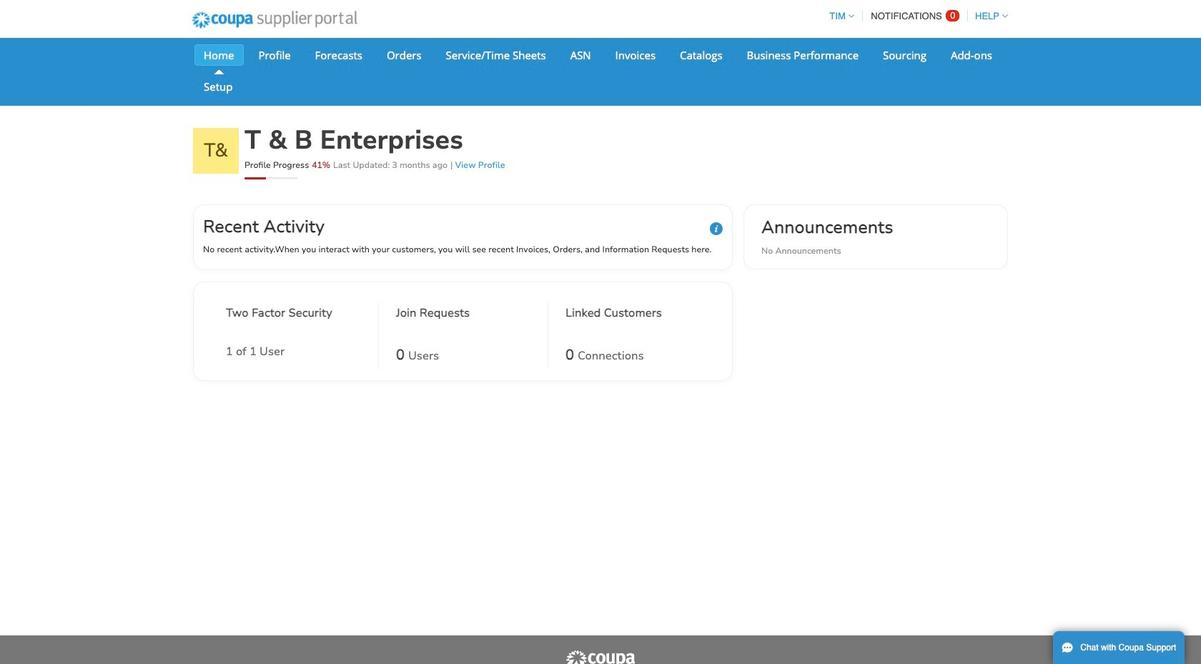 Task type: vqa. For each thing, say whether or not it's contained in the screenshot.
Search areas... text field
no



Task type: describe. For each thing, give the bounding box(es) containing it.
0 horizontal spatial coupa supplier portal image
[[182, 2, 366, 38]]

1 vertical spatial coupa supplier portal image
[[565, 650, 636, 664]]

t& image
[[193, 128, 239, 174]]



Task type: locate. For each thing, give the bounding box(es) containing it.
0 vertical spatial coupa supplier portal image
[[182, 2, 366, 38]]

navigation
[[823, 2, 1008, 30]]

additional information image
[[710, 222, 723, 235]]

1 horizontal spatial coupa supplier portal image
[[565, 650, 636, 664]]

coupa supplier portal image
[[182, 2, 366, 38], [565, 650, 636, 664]]



